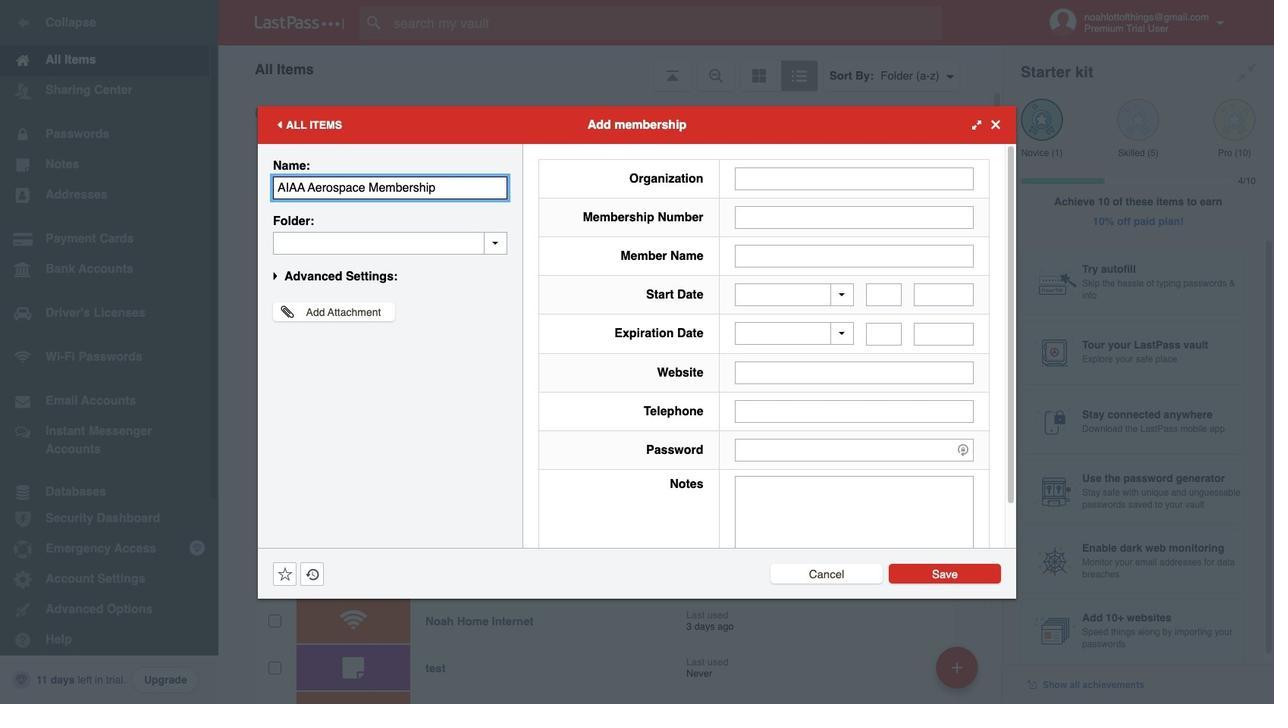 Task type: describe. For each thing, give the bounding box(es) containing it.
new item navigation
[[931, 643, 988, 705]]

Search search field
[[360, 6, 966, 39]]

lastpass image
[[255, 16, 344, 30]]



Task type: locate. For each thing, give the bounding box(es) containing it.
search my vault text field
[[360, 6, 966, 39]]

None password field
[[735, 439, 974, 462]]

None text field
[[735, 206, 974, 229], [867, 284, 902, 307], [914, 284, 974, 307], [867, 323, 902, 346], [735, 362, 974, 384], [735, 476, 974, 570], [735, 206, 974, 229], [867, 284, 902, 307], [914, 284, 974, 307], [867, 323, 902, 346], [735, 362, 974, 384], [735, 476, 974, 570]]

new item image
[[952, 663, 963, 673]]

dialog
[[258, 106, 1017, 599]]

None text field
[[735, 167, 974, 190], [273, 176, 508, 199], [273, 232, 508, 255], [735, 245, 974, 267], [914, 323, 974, 346], [735, 400, 974, 423], [735, 167, 974, 190], [273, 176, 508, 199], [273, 232, 508, 255], [735, 245, 974, 267], [914, 323, 974, 346], [735, 400, 974, 423]]

vault options navigation
[[219, 46, 1003, 91]]

main navigation navigation
[[0, 0, 219, 705]]



